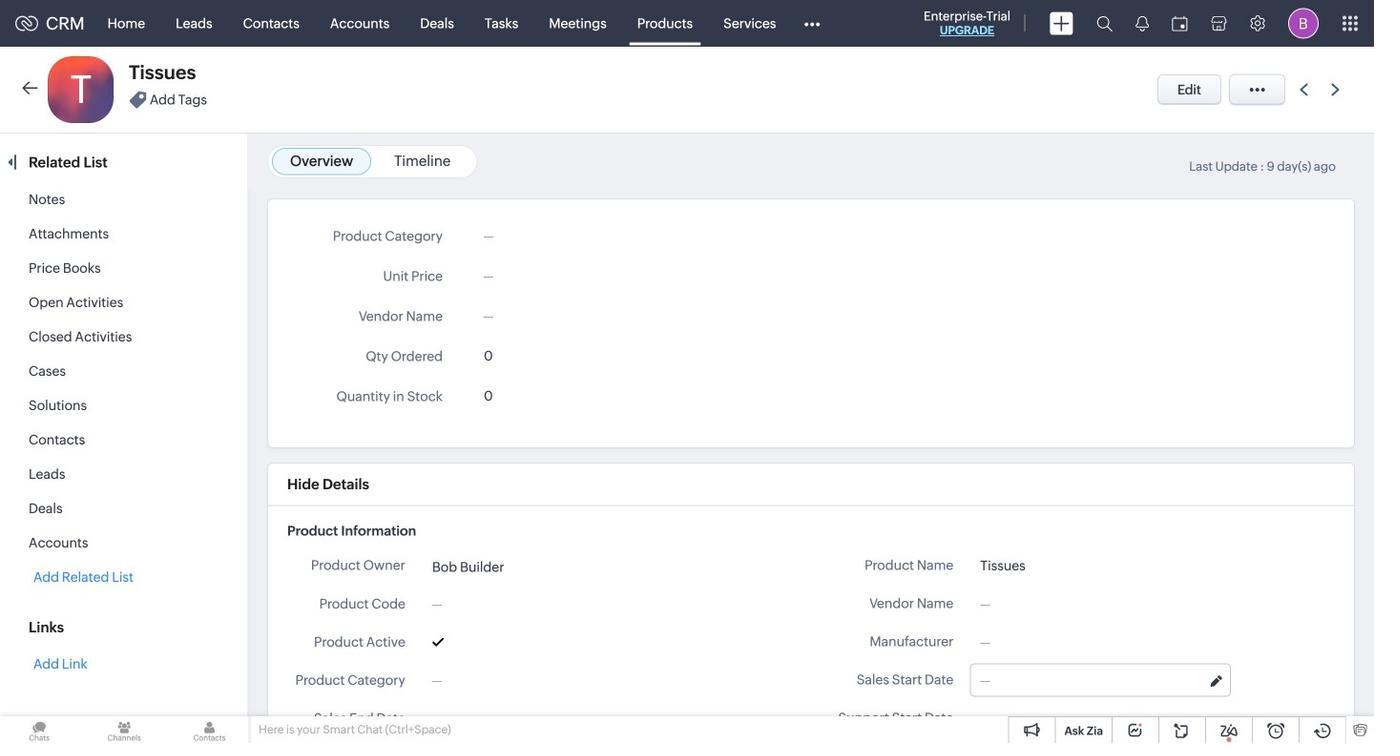 Task type: locate. For each thing, give the bounding box(es) containing it.
search element
[[1086, 0, 1125, 47]]

calendar image
[[1173, 16, 1189, 31]]

Other Modules field
[[792, 8, 833, 39]]

signals element
[[1125, 0, 1161, 47]]

contacts image
[[170, 717, 249, 744]]

profile element
[[1278, 0, 1331, 46]]

signals image
[[1136, 15, 1150, 32]]

profile image
[[1289, 8, 1320, 39]]

previous record image
[[1301, 84, 1309, 96]]

channels image
[[85, 717, 164, 744]]

chats image
[[0, 717, 78, 744]]

logo image
[[15, 16, 38, 31]]



Task type: describe. For each thing, give the bounding box(es) containing it.
search image
[[1097, 15, 1113, 32]]

create menu image
[[1050, 12, 1074, 35]]

create menu element
[[1039, 0, 1086, 46]]

next record image
[[1332, 84, 1344, 96]]



